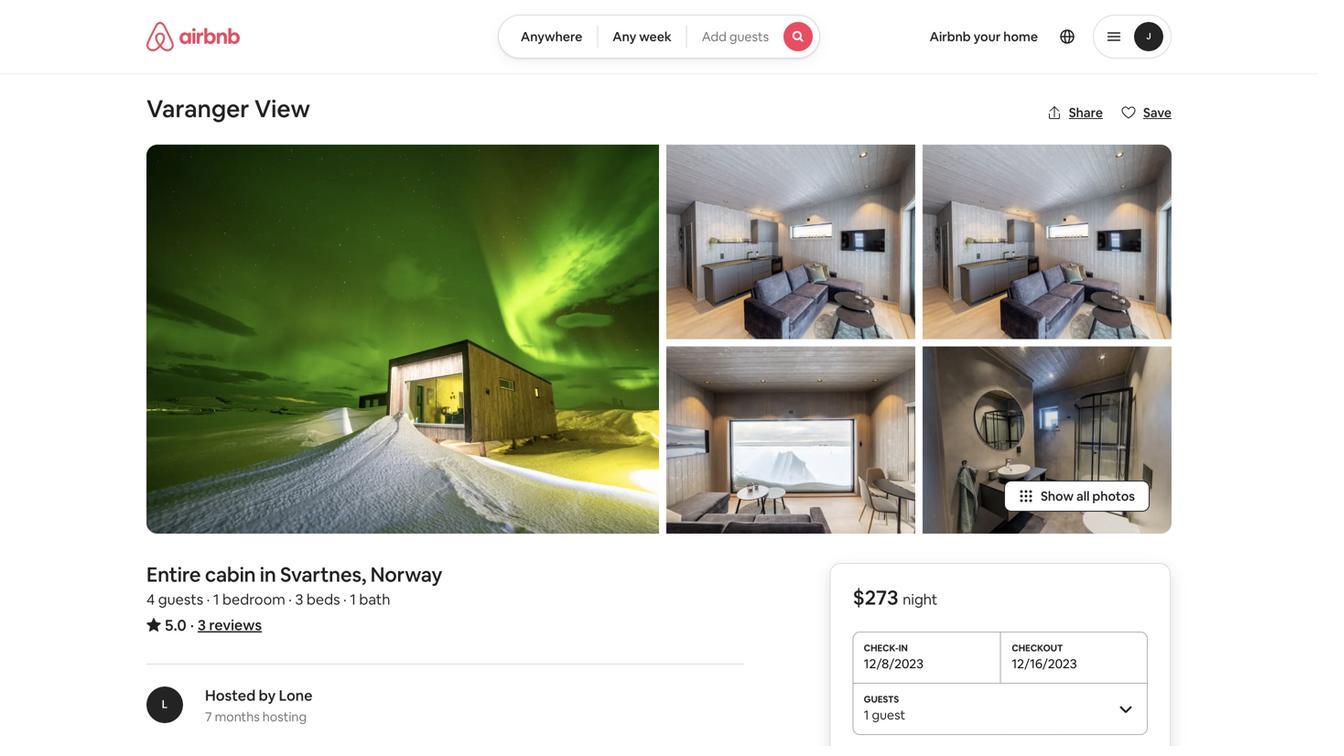 Task type: locate. For each thing, give the bounding box(es) containing it.
3 reviews link
[[198, 616, 262, 635]]

3 inside entire cabin in svartnes, norway 4 guests · 1 bedroom · 3 beds · 1 bath
[[295, 590, 303, 609]]

guests inside button
[[730, 28, 769, 45]]

0 vertical spatial guests
[[730, 28, 769, 45]]

varanger view image 5 image
[[923, 347, 1172, 534]]

1 left bath on the left
[[350, 590, 356, 609]]

0 horizontal spatial 3
[[198, 616, 206, 635]]

lone
[[279, 686, 313, 705]]

1 horizontal spatial guests
[[730, 28, 769, 45]]

none search field containing anywhere
[[498, 15, 821, 59]]

· inside 5.0 · 3 reviews
[[190, 616, 194, 635]]

home
[[1004, 28, 1038, 45]]

share button
[[1040, 97, 1111, 128]]

airbnb
[[930, 28, 971, 45]]

show
[[1041, 488, 1074, 505]]

12/16/2023
[[1012, 656, 1077, 672]]

bedroom
[[223, 590, 285, 609]]

week
[[639, 28, 672, 45]]

· left beds
[[289, 590, 292, 609]]

anywhere
[[521, 28, 583, 45]]

guests down entire
[[158, 590, 203, 609]]

1 guest
[[864, 707, 906, 723]]

1 horizontal spatial 3
[[295, 590, 303, 609]]

1 guest button
[[853, 683, 1148, 734]]

your
[[974, 28, 1001, 45]]

3 right 5.0
[[198, 616, 206, 635]]

any week button
[[597, 15, 687, 59]]

2 horizontal spatial 1
[[864, 707, 869, 723]]

profile element
[[842, 0, 1172, 73]]

1 vertical spatial 3
[[198, 616, 206, 635]]

0 horizontal spatial guests
[[158, 590, 203, 609]]

5.0 · 3 reviews
[[165, 615, 262, 635]]

1 horizontal spatial 1
[[350, 590, 356, 609]]

guest
[[872, 707, 906, 723]]

· up 5.0 · 3 reviews
[[207, 590, 210, 609]]

None search field
[[498, 15, 821, 59]]

· right 5.0
[[190, 616, 194, 635]]

guests right add
[[730, 28, 769, 45]]

entire cabin in svartnes, norway 4 guests · 1 bedroom · 3 beds · 1 bath
[[147, 562, 442, 609]]

·
[[207, 590, 210, 609], [289, 590, 292, 609], [343, 590, 347, 609], [190, 616, 194, 635]]

hosting
[[263, 709, 307, 725]]

1 vertical spatial guests
[[158, 590, 203, 609]]

1 up 5.0 · 3 reviews
[[213, 590, 219, 609]]

3 left beds
[[295, 590, 303, 609]]

guests
[[730, 28, 769, 45], [158, 590, 203, 609]]

0 vertical spatial 3
[[295, 590, 303, 609]]

1
[[213, 590, 219, 609], [350, 590, 356, 609], [864, 707, 869, 723]]

varanger view image 3 image
[[667, 347, 916, 534]]

beds
[[307, 590, 340, 609]]

night
[[903, 590, 938, 609]]

guests inside entire cabin in svartnes, norway 4 guests · 1 bedroom · 3 beds · 1 bath
[[158, 590, 203, 609]]

3
[[295, 590, 303, 609], [198, 616, 206, 635]]

entire
[[147, 562, 201, 588]]

1 left guest
[[864, 707, 869, 723]]

5.0
[[165, 615, 187, 635]]



Task type: vqa. For each thing, say whether or not it's contained in the screenshot.
top they
no



Task type: describe. For each thing, give the bounding box(es) containing it.
norway
[[371, 562, 442, 588]]

any
[[613, 28, 637, 45]]

0 horizontal spatial 1
[[213, 590, 219, 609]]

all
[[1077, 488, 1090, 505]]

add guests button
[[686, 15, 821, 59]]

show all photos button
[[1004, 481, 1150, 512]]

bath
[[359, 590, 390, 609]]

airbnb your home link
[[919, 17, 1049, 56]]

any week
[[613, 28, 672, 45]]

4
[[147, 590, 155, 609]]

add guests
[[702, 28, 769, 45]]

share
[[1069, 104, 1103, 121]]

cabin
[[205, 562, 256, 588]]

save button
[[1114, 97, 1179, 128]]

varanger view image 1 image
[[147, 145, 659, 534]]

anywhere button
[[498, 15, 598, 59]]

photos
[[1093, 488, 1135, 505]]

varanger
[[147, 93, 249, 124]]

in
[[260, 562, 276, 588]]

svartnes,
[[280, 562, 366, 588]]

varanger view
[[147, 93, 310, 124]]

$273 night
[[853, 585, 938, 611]]

host profile picture image
[[147, 687, 183, 723]]

save
[[1144, 104, 1172, 121]]

12/8/2023
[[864, 656, 924, 672]]

view
[[254, 93, 310, 124]]

show all photos
[[1041, 488, 1135, 505]]

· right beds
[[343, 590, 347, 609]]

hosted by lone 7 months hosting
[[205, 686, 313, 725]]

months
[[215, 709, 260, 725]]

reviews
[[209, 616, 262, 635]]

$273
[[853, 585, 899, 611]]

hosted
[[205, 686, 256, 705]]

by
[[259, 686, 276, 705]]

add
[[702, 28, 727, 45]]

airbnb your home
[[930, 28, 1038, 45]]

7
[[205, 709, 212, 725]]

3 inside 5.0 · 3 reviews
[[198, 616, 206, 635]]

varanger view image 4 image
[[923, 145, 1172, 339]]

1 inside popup button
[[864, 707, 869, 723]]

varanger view image 2 image
[[667, 145, 916, 339]]



